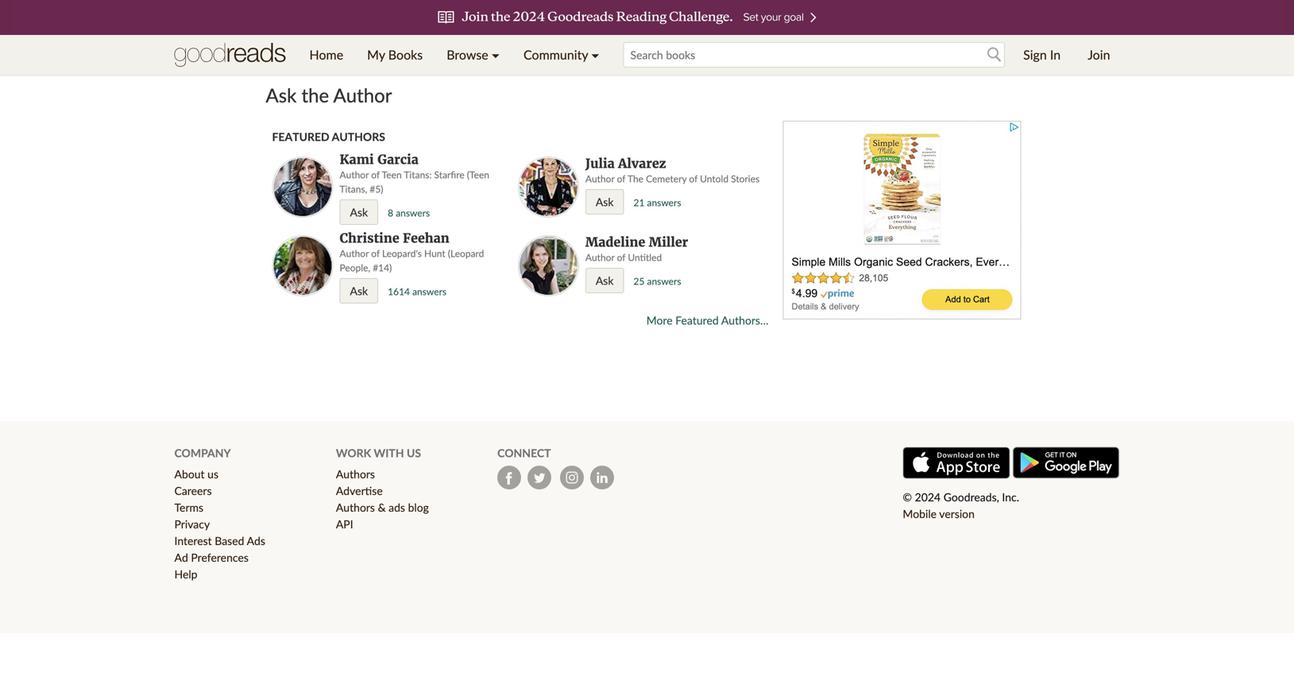 Task type: describe. For each thing, give the bounding box(es) containing it.
christine
[[340, 231, 400, 246]]

2024
[[915, 490, 941, 504]]

sign in link
[[1012, 35, 1073, 75]]

answers for miller
[[647, 275, 682, 287]]

browse
[[447, 47, 489, 62]]

join link
[[1076, 35, 1123, 75]]

mobile version link
[[903, 507, 975, 521]]

© 2024 goodreads, inc. mobile version
[[903, 490, 1020, 521]]

home link
[[298, 35, 355, 75]]

25
[[634, 275, 645, 287]]

ask link for madeline
[[586, 268, 624, 293]]

in
[[1051, 47, 1061, 62]]

julia alvarez author of the cemetery of untold stories
[[586, 156, 760, 184]]

kami
[[340, 152, 374, 168]]

blog
[[408, 501, 429, 514]]

kami garcia author of teen titans: starfire (teen titans, #5)
[[340, 152, 490, 195]]

(leopard
[[448, 248, 484, 259]]

the
[[302, 84, 329, 107]]

ads
[[247, 534, 265, 548]]

about
[[174, 467, 205, 481]]

21
[[634, 197, 645, 208]]

goodreads,
[[944, 490, 1000, 504]]

ask for madeline miller
[[596, 274, 614, 287]]

of left 'untold'
[[690, 173, 698, 184]]

menu containing home
[[298, 35, 612, 75]]

8 answers
[[388, 207, 430, 219]]

api link
[[336, 518, 353, 531]]

of for madeline miller
[[617, 251, 626, 263]]

home
[[310, 47, 344, 62]]

sign in
[[1024, 47, 1061, 62]]

2 vertical spatial authors
[[336, 501, 375, 514]]

stories
[[731, 173, 760, 184]]

author for kami garcia author of teen titans: starfire (teen titans, #5)
[[340, 169, 369, 181]]

1 vertical spatial featured
[[676, 314, 719, 327]]

ask left the
[[266, 84, 297, 107]]

help link
[[174, 568, 198, 581]]

21 answers
[[634, 197, 682, 208]]

goodreads on facebook image
[[498, 466, 522, 490]]

join goodreads' 2024 reading challenge image
[[12, 0, 1283, 35]]

preferences
[[191, 551, 249, 564]]

ask the author
[[266, 84, 392, 107]]

careers link
[[174, 484, 212, 498]]

feehan
[[403, 231, 450, 246]]

browse ▾
[[447, 47, 500, 62]]

download app for android image
[[1013, 447, 1120, 479]]

untold
[[700, 173, 729, 184]]

based
[[215, 534, 244, 548]]

community ▾
[[524, 47, 600, 62]]

leopard's
[[382, 248, 422, 259]]

ad
[[174, 551, 188, 564]]

terms
[[174, 501, 204, 514]]

ask for julia alvarez
[[596, 195, 614, 209]]

inc.
[[1003, 490, 1020, 504]]

Search for books to add to your shelves search field
[[624, 42, 1006, 68]]

work with us authors advertise authors & ads blog api
[[336, 446, 429, 531]]

advertise link
[[336, 484, 383, 498]]

more
[[647, 314, 673, 327]]

authors link
[[336, 467, 375, 481]]

©
[[903, 490, 913, 504]]

21 answers link
[[634, 197, 682, 208]]

of for julia alvarez
[[617, 173, 626, 184]]

8
[[388, 207, 394, 219]]

8 answers link
[[388, 207, 430, 219]]

my books
[[367, 47, 423, 62]]

about us link
[[174, 467, 219, 481]]

julia alvarez image
[[518, 156, 579, 218]]

madeline miller author of untitled
[[586, 234, 689, 263]]

ask for christine feehan
[[350, 284, 368, 298]]

my books link
[[355, 35, 435, 75]]

0 horizontal spatial featured
[[272, 130, 330, 143]]

of for christine feehan
[[371, 248, 380, 259]]

christine feehan image
[[272, 235, 333, 296]]

miller
[[649, 234, 689, 250]]

author for christine feehan author of leopard's hunt (leopard people, #14)
[[340, 248, 369, 259]]

goodreads on linkedin image
[[591, 466, 615, 490]]

advertisement region
[[783, 121, 1022, 320]]



Task type: locate. For each thing, give the bounding box(es) containing it.
author
[[333, 84, 392, 107], [340, 169, 369, 181], [586, 173, 615, 184], [340, 248, 369, 259], [586, 251, 615, 263]]

goodreads on instagram image
[[561, 466, 584, 490]]

answers for alvarez
[[647, 197, 682, 208]]

christine feehan link
[[340, 231, 450, 246]]

of inside madeline miller author of untitled
[[617, 251, 626, 263]]

company about us careers terms privacy interest based ads ad preferences help
[[174, 446, 265, 581]]

answers for garcia
[[396, 207, 430, 219]]

0 vertical spatial us
[[407, 446, 421, 460]]

us for about
[[208, 467, 219, 481]]

ask link left the 21
[[586, 189, 624, 215]]

ask down titans,
[[350, 206, 368, 219]]

of up the #5)
[[371, 169, 380, 181]]

1 vertical spatial authors
[[336, 467, 375, 481]]

us
[[407, 446, 421, 460], [208, 467, 219, 481]]

of inside christine feehan author of leopard's hunt (leopard people, #14)
[[371, 248, 380, 259]]

of up #14)
[[371, 248, 380, 259]]

us for with
[[407, 446, 421, 460]]

christine feehan author of leopard's hunt (leopard people, #14)
[[340, 231, 484, 274]]

0 horizontal spatial ▾
[[492, 47, 500, 62]]

my
[[367, 47, 385, 62]]

2 ▾ from the left
[[592, 47, 600, 62]]

the
[[628, 173, 644, 184]]

api
[[336, 518, 353, 531]]

authors down advertise
[[336, 501, 375, 514]]

kami garcia image
[[272, 156, 333, 218]]

authors & ads blog link
[[336, 501, 429, 514]]

ask link for julia
[[586, 189, 624, 215]]

author down julia
[[586, 173, 615, 184]]

▾ inside 'popup button'
[[592, 47, 600, 62]]

ask link for kami
[[340, 200, 379, 225]]

ask down people,
[[350, 284, 368, 298]]

connect
[[498, 446, 551, 460]]

1 horizontal spatial ▾
[[592, 47, 600, 62]]

books
[[389, 47, 423, 62]]

goodreads on twitter image
[[528, 466, 552, 490]]

author down the my
[[333, 84, 392, 107]]

us inside 'company about us careers terms privacy interest based ads ad preferences help'
[[208, 467, 219, 481]]

interest
[[174, 534, 212, 548]]

author up titans,
[[340, 169, 369, 181]]

of
[[371, 169, 380, 181], [617, 173, 626, 184], [690, 173, 698, 184], [371, 248, 380, 259], [617, 251, 626, 263]]

madeline miller image
[[518, 235, 579, 296]]

community ▾ button
[[512, 35, 612, 75]]

interest based ads link
[[174, 534, 265, 548]]

more featured authors… link
[[647, 313, 769, 328]]

of for kami garcia
[[371, 169, 380, 181]]

madeline
[[586, 234, 646, 250]]

featured
[[272, 130, 330, 143], [676, 314, 719, 327]]

ask for kami garcia
[[350, 206, 368, 219]]

author inside julia alvarez author of the cemetery of untold stories
[[586, 173, 615, 184]]

25 answers
[[634, 275, 682, 287]]

featured down the
[[272, 130, 330, 143]]

hunt
[[425, 248, 446, 259]]

▾
[[492, 47, 500, 62], [592, 47, 600, 62]]

sign
[[1024, 47, 1048, 62]]

1 horizontal spatial featured
[[676, 314, 719, 327]]

author for ask the author
[[333, 84, 392, 107]]

of down madeline
[[617, 251, 626, 263]]

ads
[[389, 501, 405, 514]]

ask
[[266, 84, 297, 107], [596, 195, 614, 209], [350, 206, 368, 219], [596, 274, 614, 287], [350, 284, 368, 298]]

author for madeline miller author of untitled
[[586, 251, 615, 263]]

madeline miller link
[[586, 234, 689, 250]]

untitled
[[628, 251, 662, 263]]

authors up advertise
[[336, 467, 375, 481]]

ad preferences link
[[174, 551, 249, 564]]

author down madeline
[[586, 251, 615, 263]]

▾ right browse
[[492, 47, 500, 62]]

work
[[336, 446, 371, 460]]

25 answers link
[[634, 275, 682, 287]]

us right with
[[407, 446, 421, 460]]

#5)
[[370, 183, 384, 195]]

privacy
[[174, 518, 210, 531]]

answers right 25
[[647, 275, 682, 287]]

ask link for christine
[[340, 278, 379, 304]]

ask link down titans,
[[340, 200, 379, 225]]

browse ▾ button
[[435, 35, 512, 75]]

featured authors
[[272, 130, 385, 143]]

author inside kami garcia author of teen titans: starfire (teen titans, #5)
[[340, 169, 369, 181]]

&
[[378, 501, 386, 514]]

titans:
[[404, 169, 432, 181]]

community
[[524, 47, 588, 62]]

ask link down people,
[[340, 278, 379, 304]]

download app for ios image
[[903, 447, 1011, 479]]

starfire
[[434, 169, 465, 181]]

▾ for browse ▾
[[492, 47, 500, 62]]

careers
[[174, 484, 212, 498]]

author up people,
[[340, 248, 369, 259]]

answers right the 8
[[396, 207, 430, 219]]

join
[[1088, 47, 1111, 62]]

garcia
[[378, 152, 419, 168]]

of left the the
[[617, 173, 626, 184]]

answers for feehan
[[413, 286, 447, 297]]

ask left the 21
[[596, 195, 614, 209]]

with
[[374, 446, 404, 460]]

0 vertical spatial featured
[[272, 130, 330, 143]]

author for julia alvarez author of the cemetery of untold stories
[[586, 173, 615, 184]]

julia
[[586, 156, 615, 172]]

1614
[[388, 286, 410, 297]]

▾ inside popup button
[[492, 47, 500, 62]]

answers down cemetery
[[647, 197, 682, 208]]

1 vertical spatial us
[[208, 467, 219, 481]]

▾ right community
[[592, 47, 600, 62]]

(teen
[[467, 169, 490, 181]]

ask left 25
[[596, 274, 614, 287]]

authors up the kami
[[332, 130, 385, 143]]

advertise
[[336, 484, 383, 498]]

1 ▾ from the left
[[492, 47, 500, 62]]

mobile
[[903, 507, 937, 521]]

teen
[[382, 169, 402, 181]]

people,
[[340, 262, 371, 274]]

version
[[940, 507, 975, 521]]

us inside "work with us authors advertise authors & ads blog api"
[[407, 446, 421, 460]]

answers right 1614
[[413, 286, 447, 297]]

0 vertical spatial authors
[[332, 130, 385, 143]]

answers
[[647, 197, 682, 208], [396, 207, 430, 219], [647, 275, 682, 287], [413, 286, 447, 297]]

julia alvarez link
[[586, 156, 667, 172]]

▾ for community ▾
[[592, 47, 600, 62]]

us right about on the bottom
[[208, 467, 219, 481]]

ask link left 25
[[586, 268, 624, 293]]

author inside madeline miller author of untitled
[[586, 251, 615, 263]]

#14)
[[373, 262, 392, 274]]

of inside kami garcia author of teen titans: starfire (teen titans, #5)
[[371, 169, 380, 181]]

alvarez
[[619, 156, 667, 172]]

1 horizontal spatial us
[[407, 446, 421, 460]]

menu
[[298, 35, 612, 75]]

authors
[[332, 130, 385, 143], [336, 467, 375, 481], [336, 501, 375, 514]]

Search books text field
[[624, 42, 1006, 68]]

1614 answers
[[388, 286, 447, 297]]

titans,
[[340, 183, 368, 195]]

featured right more
[[676, 314, 719, 327]]

terms link
[[174, 501, 204, 514]]

author inside christine feehan author of leopard's hunt (leopard people, #14)
[[340, 248, 369, 259]]

kami garcia link
[[340, 152, 419, 168]]

more featured authors…
[[647, 314, 769, 327]]

1614 answers link
[[388, 286, 447, 297]]

0 horizontal spatial us
[[208, 467, 219, 481]]

company
[[174, 446, 231, 460]]

help
[[174, 568, 198, 581]]

cemetery
[[646, 173, 687, 184]]



Task type: vqa. For each thing, say whether or not it's contained in the screenshot.
Christine Feehan link
yes



